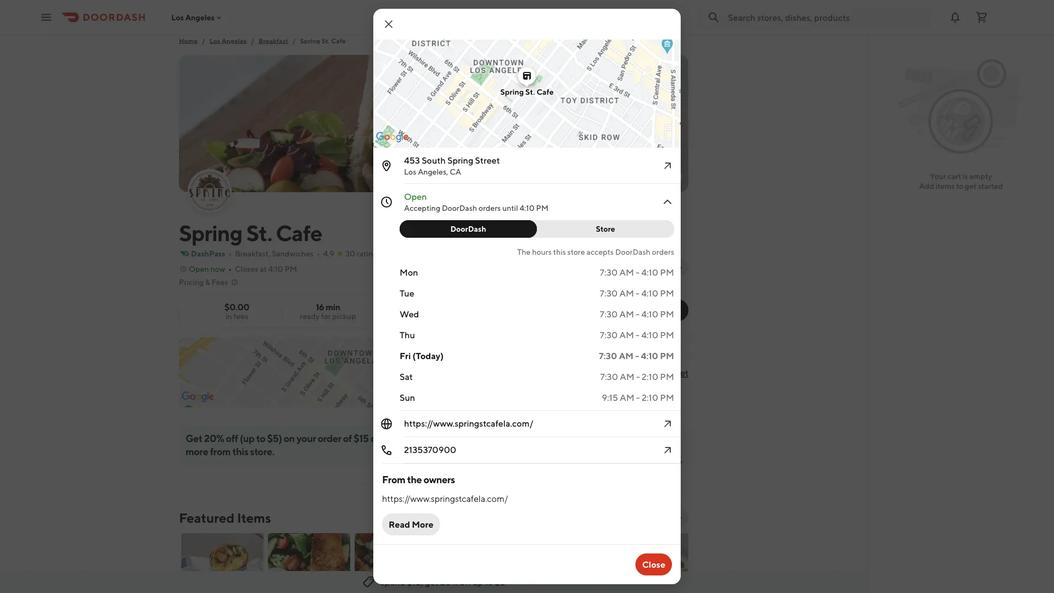 Task type: locate. For each thing, give the bounding box(es) containing it.
- up order methods option group
[[636, 288, 640, 299]]

1 vertical spatial up
[[473, 577, 483, 587]]

1 vertical spatial click item image
[[661, 444, 675, 457]]

1 horizontal spatial to
[[485, 577, 493, 587]]

0 vertical spatial more
[[647, 262, 666, 271]]

closes
[[235, 264, 258, 274]]

1 vertical spatial more
[[412, 519, 434, 530]]

los up the home link
[[171, 13, 184, 22]]

spring st. cafe
[[501, 87, 554, 96], [501, 87, 554, 96], [179, 220, 322, 246]]

mon
[[400, 267, 418, 278]]

pm for tue
[[660, 288, 675, 299]]

this inside the pick up this order at: 453 south spring street
[[625, 353, 640, 364]]

0 horizontal spatial 453
[[404, 155, 420, 166]]

-
[[636, 267, 640, 278], [636, 288, 640, 299], [636, 309, 640, 319], [636, 330, 640, 340], [636, 351, 639, 361], [636, 372, 640, 382], [636, 392, 640, 403]]

doordash down open accepting doordash orders until 4:10 pm
[[451, 224, 486, 233]]

1 horizontal spatial get
[[965, 182, 977, 191]]

pickup 16 min
[[651, 301, 676, 319]]

street
[[475, 155, 500, 166], [664, 368, 689, 378]]

open for open now
[[189, 264, 209, 274]]

4:10 left info
[[642, 267, 659, 278]]

am right 9:15
[[620, 392, 635, 403]]

• right dashpass
[[229, 249, 232, 258]]

• right now
[[229, 264, 232, 274]]

owners
[[424, 473, 455, 485]]

orders up more info
[[652, 247, 675, 257]]

1 vertical spatial south
[[611, 368, 635, 378]]

map region containing spring st. cafe
[[293, 7, 715, 288]]

1 2:10 from the top
[[642, 372, 659, 382]]

doordash up doordash "button"
[[442, 204, 477, 213]]

(up
[[240, 432, 255, 444]]

click item image
[[661, 417, 675, 431], [661, 444, 675, 457]]

28
[[600, 311, 608, 319]]

0 horizontal spatial open
[[189, 264, 209, 274]]

453 south spring street los angeles, ca
[[404, 155, 500, 176]]

spring inside the pick up this order at: 453 south spring street
[[636, 368, 662, 378]]

0 horizontal spatial to
[[256, 432, 265, 444]]

your
[[930, 172, 947, 181]]

4:10
[[520, 204, 535, 213], [268, 264, 283, 274], [642, 267, 659, 278], [642, 288, 659, 299], [642, 309, 659, 319], [642, 330, 659, 340], [641, 351, 659, 361]]

20% right the "$15," in the left bottom of the page
[[440, 577, 458, 587]]

order inside the pick up this order at: 453 south spring street
[[642, 353, 664, 364]]

next button of carousel image
[[676, 514, 684, 522]]

1 horizontal spatial orders
[[652, 247, 675, 257]]

items
[[237, 510, 271, 526]]

open for open accepting doordash orders until 4:10 pm
[[404, 191, 427, 202]]

0 horizontal spatial los
[[171, 13, 184, 22]]

1 horizontal spatial 453
[[593, 368, 609, 378]]

am up order methods option group
[[620, 288, 634, 299]]

- for thu
[[636, 330, 640, 340]]

0 horizontal spatial south
[[422, 155, 446, 166]]

0 horizontal spatial min
[[326, 302, 340, 312]]

7:30 up pick
[[600, 309, 618, 319]]

30 ratings
[[346, 249, 381, 258]]

0 horizontal spatial 16
[[316, 302, 324, 312]]

angeles left breakfast link
[[222, 37, 247, 44]]

from the owners
[[382, 473, 455, 485]]

up left $5
[[473, 577, 483, 587]]

30
[[346, 249, 355, 258]]

more right 'read'
[[412, 519, 434, 530]]

$0.00
[[225, 302, 249, 312]]

open now
[[189, 264, 225, 274]]

0 horizontal spatial up
[[473, 577, 483, 587]]

order
[[642, 353, 664, 364], [318, 432, 341, 444]]

4:10 up pickup
[[642, 288, 659, 299]]

1 horizontal spatial more
[[647, 262, 666, 271]]

20%
[[204, 432, 224, 444], [440, 577, 458, 587]]

home link
[[179, 35, 198, 46]]

min for delivery
[[609, 311, 620, 319]]

close spring st. cafe image
[[382, 18, 395, 31]]

powered by google image
[[376, 132, 409, 143], [182, 392, 214, 403]]

- left more info
[[636, 267, 640, 278]]

20% inside the get 20% off (up to $5) on your order of $15 or more from this store.
[[204, 432, 224, 444]]

get 20% off (up to $5) on your order of $15 or more from this store.
[[186, 432, 380, 457]]

1 vertical spatial street
[[664, 368, 689, 378]]

0 vertical spatial 20%
[[204, 432, 224, 444]]

click item image
[[661, 159, 675, 172], [661, 196, 675, 209]]

1 horizontal spatial 20%
[[440, 577, 458, 587]]

min inside the delivery 28 min
[[609, 311, 620, 319]]

min inside pickup 16 min
[[662, 311, 673, 319]]

2 click item image from the top
[[661, 196, 675, 209]]

2 vertical spatial this
[[232, 445, 248, 457]]

am
[[620, 267, 634, 278], [620, 288, 634, 299], [620, 309, 634, 319], [620, 330, 634, 340], [619, 351, 634, 361], [620, 372, 635, 382], [620, 392, 635, 403]]

powered by google image for map region to the bottom
[[182, 392, 214, 403]]

more inside button
[[412, 519, 434, 530]]

delivery 28 min
[[595, 301, 625, 319]]

0 vertical spatial doordash
[[442, 204, 477, 213]]

south up angeles,
[[422, 155, 446, 166]]

453 inside the pick up this order at: 453 south spring street
[[593, 368, 609, 378]]

0 vertical spatial open
[[404, 191, 427, 202]]

2:10 for 7:30 am - 2:10 pm
[[642, 372, 659, 382]]

am for mon
[[620, 267, 634, 278]]

1 vertical spatial get
[[425, 577, 439, 587]]

to
[[957, 182, 964, 191], [256, 432, 265, 444], [485, 577, 493, 587]]

0 horizontal spatial /
[[202, 37, 205, 44]]

accepting
[[404, 204, 441, 213]]

pm
[[536, 204, 549, 213], [285, 264, 297, 274], [660, 267, 675, 278], [660, 288, 675, 299], [660, 309, 675, 319], [660, 330, 675, 340], [660, 351, 675, 361], [660, 372, 675, 382], [660, 392, 675, 403]]

2 vertical spatial to
[[485, 577, 493, 587]]

1 horizontal spatial this
[[553, 247, 566, 257]]

/ left breakfast
[[251, 37, 254, 44]]

7:30 down accepts
[[600, 267, 618, 278]]

cart
[[948, 172, 962, 181]]

1 vertical spatial this
[[625, 353, 640, 364]]

16 down pickup
[[654, 311, 660, 319]]

featured
[[179, 510, 235, 526]]

7:30 down 28
[[600, 330, 618, 340]]

am down the hours this store accepts doordash orders
[[620, 267, 634, 278]]

1 horizontal spatial powered by google image
[[376, 132, 409, 143]]

fri (today)
[[400, 351, 444, 361]]

2:10 down the 7:30 am - 2:10 pm
[[642, 392, 659, 403]]

get down is
[[965, 182, 977, 191]]

4:10 right the delivery 28 min
[[642, 309, 659, 319]]

/
[[202, 37, 205, 44], [251, 37, 254, 44], [293, 37, 296, 44]]

0 horizontal spatial order
[[318, 432, 341, 444]]

this inside from the owners dialog
[[553, 247, 566, 257]]

on
[[284, 432, 295, 444]]

pick up this order at: 453 south spring street
[[593, 353, 689, 378]]

1 vertical spatial off
[[460, 577, 471, 587]]

store.
[[250, 445, 274, 457]]

2:10 up 9:15 am - 2:10 pm at the right of the page
[[642, 372, 659, 382]]

street inside 453 south spring street los angeles, ca
[[475, 155, 500, 166]]

0 horizontal spatial 20%
[[204, 432, 224, 444]]

0 vertical spatial 2:10
[[642, 372, 659, 382]]

7:30 am - 2:10 pm
[[601, 372, 675, 382]]

pan seared salmon plate image
[[268, 533, 350, 593]]

1 horizontal spatial open
[[404, 191, 427, 202]]

0 vertical spatial up
[[613, 353, 623, 364]]

off
[[226, 432, 238, 444], [460, 577, 471, 587]]

1 vertical spatial doordash
[[451, 224, 486, 233]]

/ right breakfast
[[293, 37, 296, 44]]

am up 453 south spring street link
[[619, 351, 634, 361]]

grilled chicken plate image
[[355, 533, 437, 593]]

453 up angeles,
[[404, 155, 420, 166]]

in
[[226, 312, 232, 321]]

am right 28
[[620, 309, 634, 319]]

from
[[382, 473, 405, 485]]

7:30 for tue
[[600, 288, 618, 299]]

- down order methods option group
[[636, 330, 640, 340]]

off left '(up' on the left
[[226, 432, 238, 444]]

7:30 up delivery
[[600, 288, 618, 299]]

am up 9:15 am - 2:10 pm at the right of the page
[[620, 372, 635, 382]]

1 horizontal spatial /
[[251, 37, 254, 44]]

0 vertical spatial click item image
[[661, 159, 675, 172]]

to left $5
[[485, 577, 493, 587]]

hour options option group
[[400, 220, 675, 238]]

0 vertical spatial 453
[[404, 155, 420, 166]]

1 horizontal spatial off
[[460, 577, 471, 587]]

get
[[965, 182, 977, 191], [425, 577, 439, 587]]

open
[[404, 191, 427, 202], [189, 264, 209, 274]]

this up 453 south spring street link
[[625, 353, 640, 364]]

more left info
[[647, 262, 666, 271]]

1 vertical spatial los
[[210, 37, 220, 44]]

4:10 for wed
[[642, 309, 659, 319]]

/ right the home link
[[202, 37, 205, 44]]

am down order methods option group
[[620, 330, 634, 340]]

0 vertical spatial map region
[[293, 7, 715, 288]]

1 horizontal spatial south
[[611, 368, 635, 378]]

https://www.springstcafela.com/ down 'owners'
[[382, 494, 508, 504]]

read more button
[[382, 514, 440, 536]]

2 horizontal spatial /
[[293, 37, 296, 44]]

orders
[[479, 204, 501, 213], [652, 247, 675, 257]]

2 2:10 from the top
[[642, 392, 659, 403]]

2 vertical spatial los
[[404, 167, 417, 176]]

open inside open accepting doordash orders until 4:10 pm
[[404, 191, 427, 202]]

4:10 up 453 south spring street link
[[641, 351, 659, 361]]

south
[[422, 155, 446, 166], [611, 368, 635, 378]]

4:10 down pickup 16 min
[[642, 330, 659, 340]]

7:30 for mon
[[600, 267, 618, 278]]

0 vertical spatial off
[[226, 432, 238, 444]]

0 horizontal spatial powered by google image
[[182, 392, 214, 403]]

read more
[[389, 519, 434, 530]]

open up accepting
[[404, 191, 427, 202]]

1 vertical spatial 453
[[593, 368, 609, 378]]

16
[[316, 302, 324, 312], [654, 311, 660, 319]]

2 click item image from the top
[[661, 444, 675, 457]]

16 inside 16 min ready for pickup
[[316, 302, 324, 312]]

open menu image
[[40, 11, 53, 24]]

0 horizontal spatial off
[[226, 432, 238, 444]]

1 vertical spatial click item image
[[661, 196, 675, 209]]

0 horizontal spatial orders
[[479, 204, 501, 213]]

1 horizontal spatial 16
[[654, 311, 660, 319]]

0 vertical spatial powered by google image
[[376, 132, 409, 143]]

spring st. cafe image
[[179, 55, 689, 192], [189, 170, 231, 212]]

453 down pick
[[593, 368, 609, 378]]

chicken avocado salad image
[[442, 533, 524, 593]]

doordash inside "button"
[[451, 224, 486, 233]]

0 vertical spatial get
[[965, 182, 977, 191]]

los right the home link
[[210, 37, 220, 44]]

los inside 453 south spring street los angeles, ca
[[404, 167, 417, 176]]

tue
[[400, 288, 415, 299]]

angeles
[[186, 13, 215, 22], [222, 37, 247, 44]]

16 left pickup
[[316, 302, 324, 312]]

pm for mon
[[660, 267, 675, 278]]

1 horizontal spatial order
[[642, 353, 664, 364]]

1 horizontal spatial street
[[664, 368, 689, 378]]

• left 4.9
[[317, 249, 320, 258]]

close
[[642, 559, 666, 570]]

orders left until
[[479, 204, 501, 213]]

to for spend
[[485, 577, 493, 587]]

click item image for street
[[661, 159, 675, 172]]

- up 453 south spring street link
[[636, 351, 639, 361]]

0 horizontal spatial this
[[232, 445, 248, 457]]

up
[[613, 353, 623, 364], [473, 577, 483, 587]]

doordash up the more info button
[[616, 247, 651, 257]]

0 vertical spatial los
[[171, 13, 184, 22]]

7:30 down pick
[[601, 372, 618, 382]]

2 horizontal spatial this
[[625, 353, 640, 364]]

4:10 for fri (today)
[[641, 351, 659, 361]]

1 horizontal spatial min
[[609, 311, 620, 319]]

0 horizontal spatial more
[[412, 519, 434, 530]]

pm for sun
[[660, 392, 675, 403]]

min down pickup
[[662, 311, 673, 319]]

7:30 am - 4:10 pm
[[600, 267, 675, 278], [600, 288, 675, 299], [600, 309, 675, 319], [600, 330, 675, 340], [599, 351, 675, 361]]

7:30 am - 4:10 pm for mon
[[600, 267, 675, 278]]

min right "ready"
[[326, 302, 340, 312]]

to up store.
[[256, 432, 265, 444]]

fri
[[400, 351, 411, 361]]

los left angeles,
[[404, 167, 417, 176]]

0 vertical spatial orders
[[479, 204, 501, 213]]

off left $5
[[460, 577, 471, 587]]

order left of
[[318, 432, 341, 444]]

4:10 right at
[[268, 264, 283, 274]]

open up pricing & fees
[[189, 264, 209, 274]]

https://www.springstcafela.com/ up 2135370900
[[404, 418, 534, 429]]

sun
[[400, 392, 415, 403]]

to down cart
[[957, 182, 964, 191]]

0 vertical spatial to
[[957, 182, 964, 191]]

$15
[[354, 432, 369, 444]]

0 vertical spatial click item image
[[661, 417, 675, 431]]

your cart is empty add items to get started
[[920, 172, 1003, 191]]

- for sun
[[636, 392, 640, 403]]

0 vertical spatial order
[[642, 353, 664, 364]]

None radio
[[582, 299, 645, 321], [638, 299, 689, 321], [582, 299, 645, 321], [638, 299, 689, 321]]

1 click item image from the top
[[661, 159, 675, 172]]

map region
[[293, 7, 715, 288], [148, 297, 710, 438]]

- left pickup 16 min
[[636, 309, 640, 319]]

1 vertical spatial 20%
[[440, 577, 458, 587]]

1 vertical spatial to
[[256, 432, 265, 444]]

1 horizontal spatial up
[[613, 353, 623, 364]]

0 items, open order cart image
[[976, 11, 989, 24]]

south inside 453 south spring street los angeles, ca
[[422, 155, 446, 166]]

1 vertical spatial angeles
[[222, 37, 247, 44]]

click item image for 2135370900
[[661, 444, 675, 457]]

1 click item image from the top
[[661, 417, 675, 431]]

453
[[404, 155, 420, 166], [593, 368, 609, 378]]

2 horizontal spatial to
[[957, 182, 964, 191]]

2 horizontal spatial los
[[404, 167, 417, 176]]

south inside the pick up this order at: 453 south spring street
[[611, 368, 635, 378]]

4:10 inside open accepting doordash orders until 4:10 pm
[[520, 204, 535, 213]]

south down pick
[[611, 368, 635, 378]]

- up 9:15 am - 2:10 pm at the right of the page
[[636, 372, 640, 382]]

0 vertical spatial street
[[475, 155, 500, 166]]

empty
[[970, 172, 993, 181]]

- for wed
[[636, 309, 640, 319]]

get
[[186, 432, 202, 444]]

1 vertical spatial open
[[189, 264, 209, 274]]

4:10 right until
[[520, 204, 535, 213]]

this down '(up' on the left
[[232, 445, 248, 457]]

1 vertical spatial powered by google image
[[182, 392, 214, 403]]

$0.00 in fees
[[225, 302, 249, 321]]

4:10 for tue
[[642, 288, 659, 299]]

angeles up home
[[186, 13, 215, 22]]

street down at:
[[664, 368, 689, 378]]

get right the "$15," in the left bottom of the page
[[425, 577, 439, 587]]

• for • closes at 4:10 pm
[[229, 264, 232, 274]]

7:30 am - 4:10 pm for tue
[[600, 288, 675, 299]]

0 vertical spatial south
[[422, 155, 446, 166]]

up right pick
[[613, 353, 623, 364]]

1 vertical spatial 2:10
[[642, 392, 659, 403]]

- down the 7:30 am - 2:10 pm
[[636, 392, 640, 403]]

street up open accepting doordash orders until 4:10 pm
[[475, 155, 500, 166]]

order left at:
[[642, 353, 664, 364]]

this left store
[[553, 247, 566, 257]]

los
[[171, 13, 184, 22], [210, 37, 220, 44], [404, 167, 417, 176]]

pricing & fees
[[179, 278, 228, 287]]

delivery
[[595, 301, 625, 310]]

am for tue
[[620, 288, 634, 299]]

20% up from
[[204, 432, 224, 444]]

0 vertical spatial angeles
[[186, 13, 215, 22]]

los angeles
[[171, 13, 215, 22]]

453 inside 453 south spring street los angeles, ca
[[404, 155, 420, 166]]

min down delivery
[[609, 311, 620, 319]]

0 horizontal spatial street
[[475, 155, 500, 166]]

7:30 am - 4:10 pm for thu
[[600, 330, 675, 340]]

to for your
[[957, 182, 964, 191]]

1 vertical spatial order
[[318, 432, 341, 444]]

0 vertical spatial this
[[553, 247, 566, 257]]

2 horizontal spatial min
[[662, 311, 673, 319]]

pricing & fees button
[[179, 277, 239, 288]]

7:30 up the 7:30 am - 2:10 pm
[[599, 351, 617, 361]]

to inside 'your cart is empty add items to get started'
[[957, 182, 964, 191]]



Task type: describe. For each thing, give the bounding box(es) containing it.
am for wed
[[620, 309, 634, 319]]

store
[[596, 224, 616, 233]]

hours
[[532, 247, 552, 257]]

fees
[[212, 278, 228, 287]]

orders inside open accepting doordash orders until 4:10 pm
[[479, 204, 501, 213]]

more info button
[[630, 258, 689, 276]]

7:30 am - 4:10 pm for wed
[[600, 309, 675, 319]]

thu
[[400, 330, 415, 340]]

0 vertical spatial https://www.springstcafela.com/
[[404, 418, 534, 429]]

- for mon
[[636, 267, 640, 278]]

- for fri (today)
[[636, 351, 639, 361]]

ca
[[450, 167, 461, 176]]

breakfast link
[[259, 35, 288, 46]]

min inside 16 min ready for pickup
[[326, 302, 340, 312]]

this inside the get 20% off (up to $5) on your order of $15 or more from this store.
[[232, 445, 248, 457]]

DoorDash button
[[400, 220, 537, 238]]

add
[[920, 182, 935, 191]]

close button
[[636, 554, 672, 576]]

pickup
[[651, 301, 676, 310]]

open accepting doordash orders until 4:10 pm
[[404, 191, 549, 213]]

accepts
[[587, 247, 614, 257]]

dashpass •
[[191, 249, 232, 258]]

your
[[297, 432, 316, 444]]

• closes at 4:10 pm
[[229, 264, 297, 274]]

up inside the pick up this order at: 453 south spring street
[[613, 353, 623, 364]]

for
[[321, 312, 331, 321]]

16 min ready for pickup
[[300, 302, 356, 321]]

breakfast burrito image
[[181, 533, 264, 593]]

los angeles button
[[171, 13, 223, 22]]

from the owners dialog
[[293, 7, 715, 584]]

- for tue
[[636, 288, 640, 299]]

$15,
[[407, 577, 423, 587]]

1 / from the left
[[202, 37, 205, 44]]

started
[[979, 182, 1003, 191]]

7:30 for wed
[[600, 309, 618, 319]]

featured items heading
[[179, 509, 271, 527]]

more
[[186, 445, 208, 457]]

or
[[371, 432, 380, 444]]

home
[[179, 37, 198, 44]]

16 inside pickup 16 min
[[654, 311, 660, 319]]

spring inside 453 south spring street los angeles, ca
[[448, 155, 474, 166]]

breakfast bowl image
[[528, 533, 611, 593]]

the
[[407, 473, 422, 485]]

notification bell image
[[949, 11, 962, 24]]

order methods option group
[[582, 299, 689, 321]]

pricing
[[179, 278, 204, 287]]

get inside 'your cart is empty add items to get started'
[[965, 182, 977, 191]]

1 vertical spatial orders
[[652, 247, 675, 257]]

7:30 for thu
[[600, 330, 618, 340]]

featured items
[[179, 510, 271, 526]]

1 vertical spatial map region
[[148, 297, 710, 438]]

9:15
[[602, 392, 618, 403]]

pm inside open accepting doordash orders until 4:10 pm
[[536, 204, 549, 213]]

breakfast,
[[235, 249, 270, 258]]

doordash inside open accepting doordash orders until 4:10 pm
[[442, 204, 477, 213]]

from
[[210, 445, 231, 457]]

pm for thu
[[660, 330, 675, 340]]

click item image for orders
[[661, 196, 675, 209]]

angeles,
[[418, 167, 448, 176]]

the
[[518, 247, 531, 257]]

ready
[[300, 312, 320, 321]]

of
[[343, 432, 352, 444]]

7:30 for sat
[[601, 372, 618, 382]]

2 / from the left
[[251, 37, 254, 44]]

1 horizontal spatial angeles
[[222, 37, 247, 44]]

4:10 for thu
[[642, 330, 659, 340]]

Store button
[[531, 220, 675, 238]]

sat
[[400, 372, 413, 382]]

the hours this store accepts doordash orders
[[518, 247, 675, 257]]

more inside button
[[647, 262, 666, 271]]

&
[[205, 278, 210, 287]]

3 / from the left
[[293, 37, 296, 44]]

store
[[568, 247, 585, 257]]

is
[[963, 172, 969, 181]]

pick
[[593, 353, 611, 364]]

min for pickup
[[662, 311, 673, 319]]

fees
[[234, 312, 248, 321]]

click item image for https://www.springstcafela.com/
[[661, 417, 675, 431]]

breakfast, sandwiches
[[235, 249, 314, 258]]

this for order
[[625, 353, 640, 364]]

order inside the get 20% off (up to $5) on your order of $15 or more from this store.
[[318, 432, 341, 444]]

street inside the pick up this order at: 453 south spring street
[[664, 368, 689, 378]]

spend
[[380, 577, 405, 587]]

ratings
[[357, 249, 381, 258]]

items
[[936, 182, 955, 191]]

am for sun
[[620, 392, 635, 403]]

• for •
[[317, 249, 320, 258]]

$5
[[495, 577, 506, 587]]

spend $15, get 20% off up to $5
[[380, 577, 506, 587]]

2135370900
[[404, 445, 457, 455]]

now
[[210, 264, 225, 274]]

9:15 am - 2:10 pm
[[602, 392, 675, 403]]

until
[[503, 204, 518, 213]]

at:
[[666, 353, 676, 364]]

wed
[[400, 309, 419, 319]]

pm for fri (today)
[[660, 351, 675, 361]]

am for thu
[[620, 330, 634, 340]]

- for sat
[[636, 372, 640, 382]]

0 horizontal spatial angeles
[[186, 13, 215, 22]]

pickup
[[333, 312, 356, 321]]

4:10 for mon
[[642, 267, 659, 278]]

0 horizontal spatial get
[[425, 577, 439, 587]]

am for sat
[[620, 372, 635, 382]]

off inside the get 20% off (up to $5) on your order of $15 or more from this store.
[[226, 432, 238, 444]]

453 south spring street link
[[593, 368, 689, 378]]

los angeles link
[[210, 35, 247, 46]]

to inside the get 20% off (up to $5) on your order of $15 or more from this store.
[[256, 432, 265, 444]]

4.9
[[323, 249, 335, 258]]

info
[[668, 262, 682, 271]]

pm for sat
[[660, 372, 675, 382]]

read
[[389, 519, 410, 530]]

7:30 for fri (today)
[[599, 351, 617, 361]]

this for store
[[553, 247, 566, 257]]

7:30 am - 4:10 pm for fri (today)
[[599, 351, 675, 361]]

at
[[260, 264, 267, 274]]

more info
[[647, 262, 682, 271]]

sandwiches
[[272, 249, 314, 258]]

1 vertical spatial https://www.springstcafela.com/
[[382, 494, 508, 504]]

1 horizontal spatial los
[[210, 37, 220, 44]]

am for fri (today)
[[619, 351, 634, 361]]

$5)
[[267, 432, 282, 444]]

powered by google image for map region containing spring st. cafe
[[376, 132, 409, 143]]

pm for wed
[[660, 309, 675, 319]]

2:10 for 9:15 am - 2:10 pm
[[642, 392, 659, 403]]

bacon egg & cheese image
[[615, 533, 698, 593]]

breakfast
[[259, 37, 288, 44]]

2 vertical spatial doordash
[[616, 247, 651, 257]]



Task type: vqa. For each thing, say whether or not it's contained in the screenshot.
'get' within the Your cart is empty Add items to get started
yes



